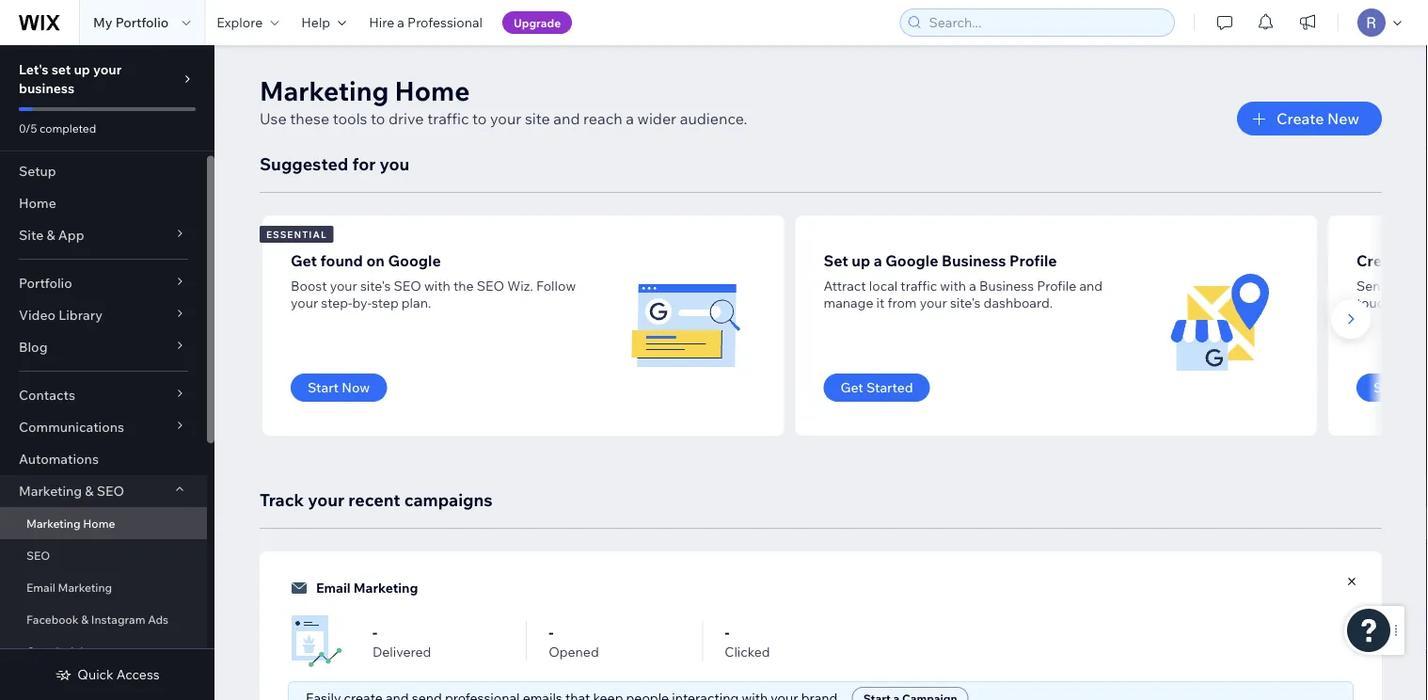 Task type: vqa. For each thing, say whether or not it's contained in the screenshot.
a inside Marketing Home Use These Tools To Drive Traffic To Your Site And Reach A Wider Audience.
yes



Task type: describe. For each thing, give the bounding box(es) containing it.
updat
[[1392, 278, 1427, 294]]

0/5
[[19, 121, 37, 135]]

google ads link
[[0, 635, 207, 667]]

1 vertical spatial business
[[979, 278, 1034, 294]]

a inside marketing home use these tools to drive traffic to your site and reach a wider audience.
[[626, 109, 634, 128]]

& for facebook
[[81, 612, 89, 626]]

automations
[[19, 451, 99, 467]]

business
[[19, 80, 75, 96]]

list containing get found on google
[[260, 215, 1427, 436]]

create for create new
[[1277, 109, 1324, 128]]

traffic inside marketing home use these tools to drive traffic to your site and reach a wider audience.
[[427, 109, 469, 128]]

facebook & instagram ads link
[[0, 603, 207, 635]]

marketing for marketing home
[[26, 516, 81, 530]]

automations link
[[0, 443, 207, 475]]

email marketing link
[[0, 571, 207, 603]]

1 vertical spatial profile
[[1037, 278, 1077, 294]]

professional
[[408, 14, 483, 31]]

help
[[301, 14, 330, 31]]

your inside let's set up your business
[[93, 61, 122, 78]]

send a c
[[1374, 379, 1427, 396]]

email marketing inside the sidebar element
[[26, 580, 112, 594]]

set
[[51, 61, 71, 78]]

video
[[19, 307, 56, 323]]

upgrade
[[514, 16, 561, 30]]

site's inside get found on google boost your site's seo with the seo wiz. follow your step-by-step plan.
[[360, 278, 391, 294]]

home inside home link
[[19, 195, 56, 211]]

send inside "create an  send updat"
[[1357, 278, 1389, 294]]

video library button
[[0, 299, 207, 331]]

it
[[877, 294, 885, 311]]

set up a google business profile attract local traffic with a business profile and manage it from your site's dashboard.
[[824, 251, 1103, 311]]

your inside marketing home use these tools to drive traffic to your site and reach a wider audience.
[[490, 109, 522, 128]]

track your recent campaigns
[[260, 489, 493, 510]]

1 email marketing from the left
[[316, 580, 418, 596]]

get started button
[[824, 374, 930, 402]]

setup link
[[0, 155, 207, 187]]

site & app
[[19, 227, 84, 243]]

manage
[[824, 294, 874, 311]]

your right track
[[308, 489, 345, 510]]

seo up plan.
[[394, 278, 421, 294]]

marketing & seo button
[[0, 475, 207, 507]]

- for - clicked
[[725, 623, 730, 642]]

0 vertical spatial profile
[[1010, 251, 1057, 270]]

google for a
[[886, 251, 939, 270]]

upgrade button
[[502, 11, 572, 34]]

started
[[866, 379, 913, 396]]

site
[[19, 227, 44, 243]]

get for found
[[291, 251, 317, 270]]

0/5 completed
[[19, 121, 96, 135]]

and inside set up a google business profile attract local traffic with a business profile and manage it from your site's dashboard.
[[1080, 278, 1103, 294]]

home for marketing home use these tools to drive traffic to your site and reach a wider audience.
[[395, 74, 470, 107]]

marketing up - delivered
[[354, 580, 418, 596]]

a inside "link"
[[397, 14, 405, 31]]

plan.
[[402, 294, 431, 311]]

hire a professional link
[[358, 0, 494, 45]]

- for - opened
[[549, 623, 554, 642]]

step
[[372, 294, 399, 311]]

quick access
[[77, 666, 160, 683]]

marketing & seo
[[19, 483, 124, 499]]

hire a professional
[[369, 14, 483, 31]]

and inside marketing home use these tools to drive traffic to your site and reach a wider audience.
[[554, 109, 580, 128]]

attract
[[824, 278, 866, 294]]

delivered
[[373, 644, 431, 660]]

your inside set up a google business profile attract local traffic with a business profile and manage it from your site's dashboard.
[[920, 294, 947, 311]]

home link
[[0, 187, 207, 219]]

now
[[342, 379, 370, 396]]

get started
[[841, 379, 913, 396]]

tools
[[333, 109, 367, 128]]

facebook
[[26, 612, 79, 626]]

communications button
[[0, 411, 207, 443]]

contacts
[[19, 387, 75, 403]]

access
[[116, 666, 160, 683]]

your down boost
[[291, 294, 318, 311]]

reach
[[583, 109, 623, 128]]

your up step-
[[330, 278, 357, 294]]

quick access button
[[55, 666, 160, 683]]

a right local
[[969, 278, 976, 294]]

let's set up your business
[[19, 61, 122, 96]]

1 email from the left
[[316, 580, 351, 596]]

let's
[[19, 61, 49, 78]]

essential
[[266, 228, 327, 240]]

by-
[[352, 294, 372, 311]]

start now button
[[291, 374, 387, 402]]

a up local
[[874, 251, 882, 270]]

em image
[[288, 613, 344, 669]]

an
[[1408, 251, 1426, 270]]

get found on google boost your site's seo with the seo wiz. follow your step-by-step plan.
[[291, 251, 576, 311]]

these
[[290, 109, 329, 128]]

new
[[1328, 109, 1360, 128]]

get for started
[[841, 379, 863, 396]]

a inside button
[[1409, 379, 1416, 396]]

marketing for marketing home use these tools to drive traffic to your site and reach a wider audience.
[[260, 74, 389, 107]]

send inside button
[[1374, 379, 1406, 396]]

suggested for you
[[260, 153, 410, 174]]

seo down marketing home
[[26, 548, 50, 562]]

contacts button
[[0, 379, 207, 411]]

my
[[93, 14, 112, 31]]

drive
[[389, 109, 424, 128]]

app
[[58, 227, 84, 243]]

for
[[352, 153, 376, 174]]

marketing home link
[[0, 507, 207, 539]]

my portfolio
[[93, 14, 169, 31]]



Task type: locate. For each thing, give the bounding box(es) containing it.
Search... field
[[923, 9, 1169, 36]]

0 vertical spatial create
[[1277, 109, 1324, 128]]

send left c
[[1374, 379, 1406, 396]]

ads up quick
[[68, 644, 89, 658]]

campaigns
[[404, 489, 493, 510]]

found
[[320, 251, 363, 270]]

0 horizontal spatial email marketing
[[26, 580, 112, 594]]

2 horizontal spatial -
[[725, 623, 730, 642]]

0 vertical spatial home
[[395, 74, 470, 107]]

up
[[74, 61, 90, 78], [852, 251, 870, 270]]

create inside "create an  send updat"
[[1357, 251, 1405, 270]]

local
[[869, 278, 898, 294]]

email up em image
[[316, 580, 351, 596]]

use
[[260, 109, 287, 128]]

1 with from the left
[[424, 278, 451, 294]]

1 vertical spatial get
[[841, 379, 863, 396]]

0 vertical spatial and
[[554, 109, 580, 128]]

1 horizontal spatial ads
[[148, 612, 169, 626]]

1 vertical spatial site's
[[950, 294, 981, 311]]

& for site
[[46, 227, 55, 243]]

2 email marketing from the left
[[26, 580, 112, 594]]

- up clicked in the right of the page
[[725, 623, 730, 642]]

1 to from the left
[[371, 109, 385, 128]]

marketing down automations
[[19, 483, 82, 499]]

1 horizontal spatial email
[[316, 580, 351, 596]]

a left wider
[[626, 109, 634, 128]]

0 horizontal spatial portfolio
[[19, 275, 72, 291]]

traffic inside set up a google business profile attract local traffic with a business profile and manage it from your site's dashboard.
[[901, 278, 937, 294]]

blog button
[[0, 331, 207, 363]]

2 to from the left
[[472, 109, 487, 128]]

get
[[291, 251, 317, 270], [841, 379, 863, 396]]

google
[[388, 251, 441, 270], [886, 251, 939, 270], [26, 644, 66, 658]]

get inside button
[[841, 379, 863, 396]]

2 horizontal spatial google
[[886, 251, 939, 270]]

you
[[380, 153, 410, 174]]

clicked
[[725, 644, 770, 660]]

home for marketing home
[[83, 516, 115, 530]]

quick
[[77, 666, 114, 683]]

portfolio button
[[0, 267, 207, 299]]

- inside - delivered
[[373, 623, 377, 642]]

on
[[366, 251, 385, 270]]

opened
[[549, 644, 599, 660]]

recent
[[348, 489, 400, 510]]

up inside set up a google business profile attract local traffic with a business profile and manage it from your site's dashboard.
[[852, 251, 870, 270]]

list
[[260, 215, 1427, 436]]

to left 'site'
[[472, 109, 487, 128]]

wider
[[638, 109, 677, 128]]

- inside - opened
[[549, 623, 554, 642]]

- up delivered at left bottom
[[373, 623, 377, 642]]

facebook & instagram ads
[[26, 612, 169, 626]]

0 horizontal spatial email
[[26, 580, 55, 594]]

site & app button
[[0, 219, 207, 251]]

home up drive
[[395, 74, 470, 107]]

1 vertical spatial ads
[[68, 644, 89, 658]]

1 horizontal spatial email marketing
[[316, 580, 418, 596]]

- for - delivered
[[373, 623, 377, 642]]

2 email from the left
[[26, 580, 55, 594]]

create left an
[[1357, 251, 1405, 270]]

start
[[308, 379, 339, 396]]

1 vertical spatial traffic
[[901, 278, 937, 294]]

1 horizontal spatial home
[[83, 516, 115, 530]]

create for create an  send updat
[[1357, 251, 1405, 270]]

with right local
[[940, 278, 966, 294]]

get left the started
[[841, 379, 863, 396]]

seo
[[394, 278, 421, 294], [477, 278, 504, 294], [97, 483, 124, 499], [26, 548, 50, 562]]

1 vertical spatial create
[[1357, 251, 1405, 270]]

2 vertical spatial &
[[81, 612, 89, 626]]

start now
[[308, 379, 370, 396]]

home
[[395, 74, 470, 107], [19, 195, 56, 211], [83, 516, 115, 530]]

0 horizontal spatial to
[[371, 109, 385, 128]]

- delivered
[[373, 623, 431, 660]]

0 horizontal spatial and
[[554, 109, 580, 128]]

& inside popup button
[[46, 227, 55, 243]]

1 horizontal spatial get
[[841, 379, 863, 396]]

google ads
[[26, 644, 89, 658]]

1 horizontal spatial portfolio
[[115, 14, 169, 31]]

- clicked
[[725, 623, 770, 660]]

1 horizontal spatial -
[[549, 623, 554, 642]]

marketing for marketing & seo
[[19, 483, 82, 499]]

google inside get found on google boost your site's seo with the seo wiz. follow your step-by-step plan.
[[388, 251, 441, 270]]

0 vertical spatial up
[[74, 61, 90, 78]]

get inside get found on google boost your site's seo with the seo wiz. follow your step-by-step plan.
[[291, 251, 317, 270]]

seo inside dropdown button
[[97, 483, 124, 499]]

c
[[1419, 379, 1427, 396]]

with inside get found on google boost your site's seo with the seo wiz. follow your step-by-step plan.
[[424, 278, 451, 294]]

create left new
[[1277, 109, 1324, 128]]

ascend_suggestions.restaurant.gmb1.title image
[[1163, 269, 1275, 382]]

1 horizontal spatial google
[[388, 251, 441, 270]]

0 vertical spatial traffic
[[427, 109, 469, 128]]

set
[[824, 251, 848, 270]]

step-
[[321, 294, 352, 311]]

marketing up these
[[260, 74, 389, 107]]

marketing down marketing & seo
[[26, 516, 81, 530]]

setup
[[19, 163, 56, 179]]

traffic right drive
[[427, 109, 469, 128]]

explore
[[217, 14, 263, 31]]

1 horizontal spatial to
[[472, 109, 487, 128]]

create an  send updat
[[1357, 251, 1427, 311]]

profile
[[1010, 251, 1057, 270], [1037, 278, 1077, 294]]

site's inside set up a google business profile attract local traffic with a business profile and manage it from your site's dashboard.
[[950, 294, 981, 311]]

1 vertical spatial and
[[1080, 278, 1103, 294]]

email marketing up - delivered
[[316, 580, 418, 596]]

get up boost
[[291, 251, 317, 270]]

- up opened on the bottom of the page
[[549, 623, 554, 642]]

marketing home
[[26, 516, 115, 530]]

ascend_suggestions.seo.new user.title image
[[630, 269, 742, 382]]

0 vertical spatial &
[[46, 227, 55, 243]]

ads right instagram
[[148, 612, 169, 626]]

google right on
[[388, 251, 441, 270]]

dashboard.
[[984, 294, 1053, 311]]

- inside - clicked
[[725, 623, 730, 642]]

1 horizontal spatial with
[[940, 278, 966, 294]]

email inside the sidebar element
[[26, 580, 55, 594]]

0 vertical spatial get
[[291, 251, 317, 270]]

with inside set up a google business profile attract local traffic with a business profile and manage it from your site's dashboard.
[[940, 278, 966, 294]]

& right site
[[46, 227, 55, 243]]

1 vertical spatial up
[[852, 251, 870, 270]]

blog
[[19, 339, 48, 355]]

to right tools
[[371, 109, 385, 128]]

2 vertical spatial home
[[83, 516, 115, 530]]

& for marketing
[[85, 483, 94, 499]]

google down facebook
[[26, 644, 66, 658]]

& right facebook
[[81, 612, 89, 626]]

0 horizontal spatial traffic
[[427, 109, 469, 128]]

the
[[453, 278, 474, 294]]

email up facebook
[[26, 580, 55, 594]]

2 - from the left
[[549, 623, 554, 642]]

home down setup
[[19, 195, 56, 211]]

1 horizontal spatial create
[[1357, 251, 1405, 270]]

0 vertical spatial ads
[[148, 612, 169, 626]]

1 vertical spatial portfolio
[[19, 275, 72, 291]]

seo right the on the left of the page
[[477, 278, 504, 294]]

google for on
[[388, 251, 441, 270]]

seo link
[[0, 539, 207, 571]]

& down automations link
[[85, 483, 94, 499]]

sidebar element
[[0, 45, 215, 700]]

1 horizontal spatial traffic
[[901, 278, 937, 294]]

to
[[371, 109, 385, 128], [472, 109, 487, 128]]

create inside button
[[1277, 109, 1324, 128]]

from
[[888, 294, 917, 311]]

0 horizontal spatial home
[[19, 195, 56, 211]]

0 vertical spatial site's
[[360, 278, 391, 294]]

email marketing
[[316, 580, 418, 596], [26, 580, 112, 594]]

1 horizontal spatial up
[[852, 251, 870, 270]]

wiz.
[[507, 278, 533, 294]]

marketing inside marketing home use these tools to drive traffic to your site and reach a wider audience.
[[260, 74, 389, 107]]

0 horizontal spatial google
[[26, 644, 66, 658]]

0 horizontal spatial up
[[74, 61, 90, 78]]

marketing up facebook & instagram ads
[[58, 580, 112, 594]]

boost
[[291, 278, 327, 294]]

audience.
[[680, 109, 748, 128]]

0 horizontal spatial -
[[373, 623, 377, 642]]

follow
[[536, 278, 576, 294]]

home inside marketing home link
[[83, 516, 115, 530]]

0 vertical spatial portfolio
[[115, 14, 169, 31]]

traffic up from
[[901, 278, 937, 294]]

3 - from the left
[[725, 623, 730, 642]]

1 horizontal spatial site's
[[950, 294, 981, 311]]

google inside set up a google business profile attract local traffic with a business profile and manage it from your site's dashboard.
[[886, 251, 939, 270]]

marketing home use these tools to drive traffic to your site and reach a wider audience.
[[260, 74, 748, 128]]

- opened
[[549, 623, 599, 660]]

completed
[[40, 121, 96, 135]]

portfolio right my
[[115, 14, 169, 31]]

google inside the sidebar element
[[26, 644, 66, 658]]

home inside marketing home use these tools to drive traffic to your site and reach a wider audience.
[[395, 74, 470, 107]]

up inside let's set up your business
[[74, 61, 90, 78]]

0 vertical spatial business
[[942, 251, 1006, 270]]

and
[[554, 109, 580, 128], [1080, 278, 1103, 294]]

portfolio
[[115, 14, 169, 31], [19, 275, 72, 291]]

your right from
[[920, 294, 947, 311]]

site's
[[360, 278, 391, 294], [950, 294, 981, 311]]

send left updat
[[1357, 278, 1389, 294]]

google up local
[[886, 251, 939, 270]]

send a c button
[[1357, 374, 1427, 402]]

instagram
[[91, 612, 145, 626]]

hire
[[369, 14, 394, 31]]

your
[[93, 61, 122, 78], [490, 109, 522, 128], [330, 278, 357, 294], [291, 294, 318, 311], [920, 294, 947, 311], [308, 489, 345, 510]]

email marketing up facebook
[[26, 580, 112, 594]]

with left the on the left of the page
[[424, 278, 451, 294]]

seo down automations link
[[97, 483, 124, 499]]

communications
[[19, 419, 124, 435]]

2 with from the left
[[940, 278, 966, 294]]

site's left dashboard.
[[950, 294, 981, 311]]

1 vertical spatial send
[[1374, 379, 1406, 396]]

0 vertical spatial send
[[1357, 278, 1389, 294]]

1 - from the left
[[373, 623, 377, 642]]

email
[[316, 580, 351, 596], [26, 580, 55, 594]]

track
[[260, 489, 304, 510]]

marketing inside dropdown button
[[19, 483, 82, 499]]

0 horizontal spatial create
[[1277, 109, 1324, 128]]

site's up 'step'
[[360, 278, 391, 294]]

video library
[[19, 307, 102, 323]]

home down marketing & seo dropdown button
[[83, 516, 115, 530]]

1 vertical spatial home
[[19, 195, 56, 211]]

send
[[1357, 278, 1389, 294], [1374, 379, 1406, 396]]

a left c
[[1409, 379, 1416, 396]]

create new
[[1277, 109, 1360, 128]]

2 horizontal spatial home
[[395, 74, 470, 107]]

1 vertical spatial &
[[85, 483, 94, 499]]

0 horizontal spatial with
[[424, 278, 451, 294]]

0 horizontal spatial site's
[[360, 278, 391, 294]]

your left 'site'
[[490, 109, 522, 128]]

a right the hire
[[397, 14, 405, 31]]

help button
[[290, 0, 358, 45]]

portfolio inside dropdown button
[[19, 275, 72, 291]]

& inside dropdown button
[[85, 483, 94, 499]]

your right set
[[93, 61, 122, 78]]

1 horizontal spatial and
[[1080, 278, 1103, 294]]

0 horizontal spatial get
[[291, 251, 317, 270]]

create new button
[[1237, 102, 1382, 135]]

0 horizontal spatial ads
[[68, 644, 89, 658]]

portfolio up video
[[19, 275, 72, 291]]



